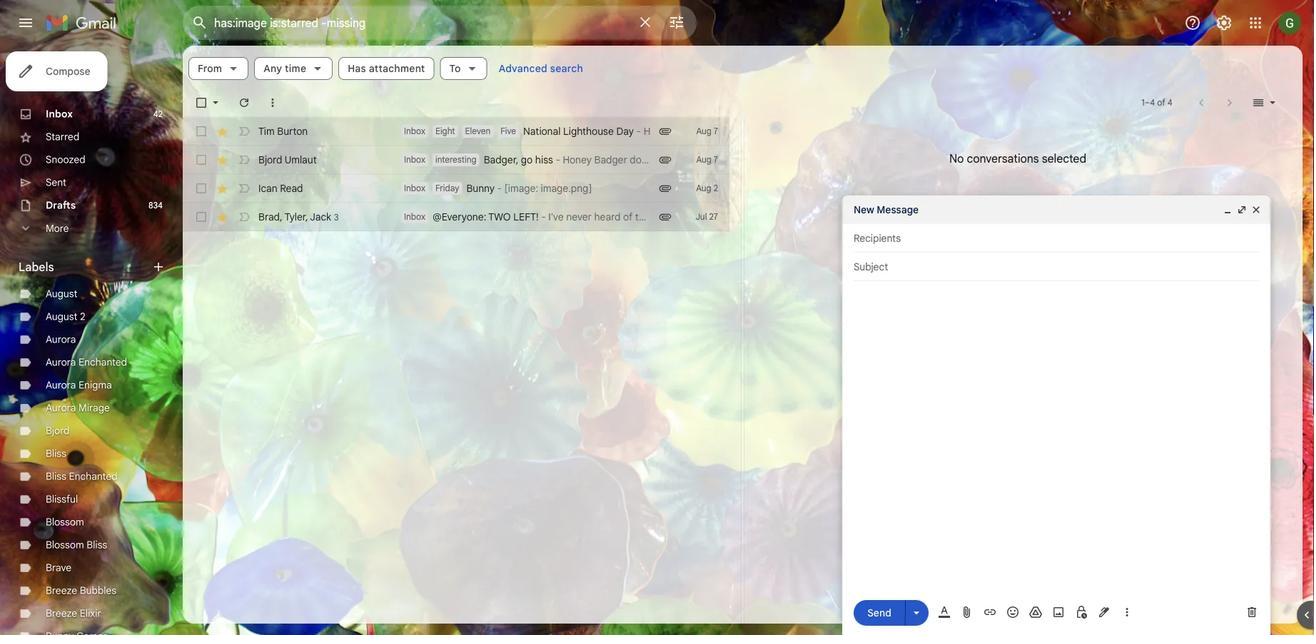 Task type: locate. For each thing, give the bounding box(es) containing it.
refresh image
[[237, 96, 251, 110]]

0 horizontal spatial gb
[[978, 215, 992, 228]]

national
[[524, 125, 561, 137]]

gb right 0.07
[[978, 215, 992, 228]]

more
[[46, 222, 69, 235]]

1 vertical spatial 2
[[80, 311, 85, 323]]

august 2
[[46, 311, 85, 323]]

enchanted up enigma
[[79, 356, 127, 369]]

attach files image
[[961, 606, 975, 620]]

sent
[[46, 176, 66, 189]]

2
[[714, 183, 718, 194], [80, 311, 85, 323]]

1 7 from the top
[[714, 126, 718, 137]]

used
[[1034, 215, 1056, 228]]

aug for [image: image.png]
[[696, 183, 712, 194]]

august down august 'link'
[[46, 311, 77, 323]]

0 horizontal spatial bjord
[[46, 425, 70, 437]]

labels navigation
[[0, 46, 183, 636]]

blossom down blissful at the bottom
[[46, 516, 84, 529]]

1 breeze from the top
[[46, 585, 77, 597]]

3
[[334, 212, 339, 223]]

1 horizontal spatial bjord
[[259, 154, 282, 166]]

of right –
[[1158, 97, 1166, 108]]

minimize image
[[1223, 204, 1234, 216]]

aug for honey badger don't care.
[[697, 155, 712, 165]]

aurora down aurora link
[[46, 356, 76, 369]]

more options image
[[1123, 606, 1132, 620]]

- right left!
[[541, 211, 546, 223]]

gb
[[978, 215, 992, 228], [1018, 215, 1032, 228]]

–
[[1145, 97, 1151, 108]]

2 aurora from the top
[[46, 356, 76, 369]]

advanced
[[499, 62, 548, 75]]

bjord up ican
[[259, 154, 282, 166]]

blossom down blossom link
[[46, 539, 84, 552]]

inbox inside labels navigation
[[46, 108, 73, 120]]

1 4 from the left
[[1151, 97, 1156, 108]]

aurora
[[46, 334, 76, 346], [46, 356, 76, 369], [46, 379, 76, 392], [46, 402, 76, 415]]

five
[[501, 126, 516, 137]]

1 vertical spatial aug
[[697, 155, 712, 165]]

4 row from the top
[[183, 203, 730, 231]]

search
[[550, 62, 584, 75]]

day
[[617, 125, 634, 137]]

aurora up bjord link
[[46, 402, 76, 415]]

has attachment button
[[339, 57, 435, 80]]

0 horizontal spatial 2
[[80, 311, 85, 323]]

2 august from the top
[[46, 311, 77, 323]]

bjord for bjord umlaut
[[259, 154, 282, 166]]

1 vertical spatial bjord
[[46, 425, 70, 437]]

4 aurora from the top
[[46, 402, 76, 415]]

, left jack
[[306, 210, 308, 223]]

main menu image
[[17, 14, 34, 31]]

3 row from the top
[[183, 174, 730, 203]]

0 vertical spatial 2
[[714, 183, 718, 194]]

1 horizontal spatial gb
[[1018, 215, 1032, 228]]

0 vertical spatial august
[[46, 288, 77, 300]]

of left 15
[[994, 215, 1004, 228]]

mirage
[[79, 402, 110, 415]]

2 vertical spatial aug
[[696, 183, 712, 194]]

aurora down august 2 link
[[46, 334, 76, 346]]

of
[[1158, 97, 1166, 108], [994, 215, 1004, 228]]

1 aug 7 from the top
[[697, 126, 718, 137]]

badger,
[[484, 154, 519, 166]]

row down interesting
[[183, 174, 730, 203]]

blossom bliss link
[[46, 539, 107, 552]]

2 gb from the left
[[1018, 215, 1032, 228]]

0.07
[[955, 215, 976, 228]]

bliss for bliss enchanted
[[46, 471, 66, 483]]

None checkbox
[[194, 96, 209, 110], [194, 210, 209, 224], [194, 96, 209, 110], [194, 210, 209, 224]]

august for august 'link'
[[46, 288, 77, 300]]

3 aug from the top
[[696, 183, 712, 194]]

, left tyler
[[280, 210, 283, 223]]

blissful
[[46, 493, 78, 506]]

0 vertical spatial aug 7
[[697, 126, 718, 137]]

0 horizontal spatial of
[[994, 215, 1004, 228]]

inbox left @everyone: on the top left of page
[[404, 212, 426, 222]]

aug
[[697, 126, 712, 137], [697, 155, 712, 165], [696, 183, 712, 194]]

,
[[280, 210, 283, 223], [306, 210, 308, 223]]

inbox left friday
[[404, 183, 426, 194]]

0 vertical spatial of
[[1158, 97, 1166, 108]]

4 right –
[[1168, 97, 1173, 108]]

tyler
[[285, 210, 306, 223]]

send button
[[854, 600, 906, 626]]

row up friday
[[183, 146, 730, 174]]

more send options image
[[910, 606, 924, 620]]

aug 7 for national lighthouse day -
[[697, 126, 718, 137]]

2 inside labels navigation
[[80, 311, 85, 323]]

1 row from the top
[[183, 117, 730, 146]]

time
[[285, 62, 307, 75]]

breeze down brave link
[[46, 585, 77, 597]]

2 aug 7 from the top
[[697, 155, 718, 165]]

27
[[709, 212, 718, 222]]

3 aurora from the top
[[46, 379, 76, 392]]

7 for national lighthouse day -
[[714, 126, 718, 137]]

advanced search button
[[493, 56, 589, 81]]

enchanted for aurora enchanted
[[79, 356, 127, 369]]

toggle confidential mode image
[[1075, 606, 1089, 620]]

aurora up aurora mirage
[[46, 379, 76, 392]]

breeze
[[46, 585, 77, 597], [46, 608, 77, 620]]

drafts
[[46, 199, 76, 212]]

from button
[[189, 57, 249, 80]]

enigma
[[79, 379, 112, 392]]

None checkbox
[[194, 124, 209, 139], [194, 153, 209, 167], [194, 181, 209, 196], [194, 124, 209, 139], [194, 153, 209, 167], [194, 181, 209, 196]]

4 right 1
[[1151, 97, 1156, 108]]

enchanted
[[79, 356, 127, 369], [69, 471, 118, 483]]

compose button
[[6, 51, 107, 91]]

1 aug from the top
[[697, 126, 712, 137]]

bliss
[[46, 448, 66, 460], [46, 471, 66, 483], [87, 539, 107, 552]]

aurora enigma link
[[46, 379, 112, 392]]

1 , from the left
[[280, 210, 283, 223]]

inbox left eight
[[404, 126, 426, 137]]

row up interesting
[[183, 117, 730, 146]]

1 vertical spatial breeze
[[46, 608, 77, 620]]

0 vertical spatial aug
[[697, 126, 712, 137]]

close image
[[1251, 204, 1263, 216]]

1 vertical spatial blossom
[[46, 539, 84, 552]]

2 vertical spatial bliss
[[87, 539, 107, 552]]

0 vertical spatial bliss
[[46, 448, 66, 460]]

inbox for bjord umlaut
[[404, 155, 426, 165]]

0 vertical spatial blossom
[[46, 516, 84, 529]]

2 row from the top
[[183, 146, 730, 174]]

inbox
[[46, 108, 73, 120], [404, 126, 426, 137], [404, 155, 426, 165], [404, 183, 426, 194], [404, 212, 426, 222]]

don't
[[630, 154, 653, 166]]

1 aurora from the top
[[46, 334, 76, 346]]

2 aug from the top
[[697, 155, 712, 165]]

1 vertical spatial 7
[[714, 155, 718, 165]]

1 blossom from the top
[[46, 516, 84, 529]]

row down friday
[[183, 203, 730, 231]]

gb right 15
[[1018, 215, 1032, 228]]

more button
[[0, 217, 171, 240]]

1 vertical spatial bliss
[[46, 471, 66, 483]]

- right hiss
[[556, 154, 560, 166]]

insert signature image
[[1098, 606, 1112, 620]]

bjord inside labels navigation
[[46, 425, 70, 437]]

august
[[46, 288, 77, 300], [46, 311, 77, 323]]

selected
[[1042, 151, 1087, 166]]

jul 27
[[696, 212, 718, 222]]

inbox link
[[46, 108, 73, 120]]

eight
[[436, 126, 455, 137]]

row
[[183, 117, 730, 146], [183, 146, 730, 174], [183, 174, 730, 203], [183, 203, 730, 231]]

support image
[[1185, 14, 1202, 31]]

2 breeze from the top
[[46, 608, 77, 620]]

aurora enigma
[[46, 379, 112, 392]]

1 vertical spatial enchanted
[[69, 471, 118, 483]]

eleven
[[465, 126, 491, 137]]

0 vertical spatial bjord
[[259, 154, 282, 166]]

2 inside no conversations selected main content
[[714, 183, 718, 194]]

left!
[[514, 211, 539, 223]]

more image
[[266, 96, 280, 110]]

0 vertical spatial 7
[[714, 126, 718, 137]]

to button
[[440, 57, 488, 80]]

blissful link
[[46, 493, 78, 506]]

row containing brad
[[183, 203, 730, 231]]

1 vertical spatial aug 7
[[697, 155, 718, 165]]

bjord
[[259, 154, 282, 166], [46, 425, 70, 437]]

@everyone:
[[433, 211, 487, 223]]

7 for badger, go hiss - honey badger don't care.
[[714, 155, 718, 165]]

row containing tim burton
[[183, 117, 730, 146]]

1 vertical spatial of
[[994, 215, 1004, 228]]

2 7 from the top
[[714, 155, 718, 165]]

aug 7
[[697, 126, 718, 137], [697, 155, 718, 165]]

bjord link
[[46, 425, 70, 437]]

7
[[714, 126, 718, 137], [714, 155, 718, 165]]

inbox left interesting
[[404, 155, 426, 165]]

bubbles
[[80, 585, 116, 597]]

tim burton
[[259, 125, 308, 137]]

0 horizontal spatial ,
[[280, 210, 283, 223]]

bjord up bliss link
[[46, 425, 70, 437]]

inbox for tim burton
[[404, 126, 426, 137]]

lighthouse
[[563, 125, 614, 137]]

inbox up the starred
[[46, 108, 73, 120]]

1 august from the top
[[46, 288, 77, 300]]

bliss for bliss link
[[46, 448, 66, 460]]

inbox inside inbox @everyone: two left! -
[[404, 212, 426, 222]]

friday
[[436, 183, 459, 194]]

0.07 gb of 15 gb used
[[955, 215, 1056, 228]]

1 horizontal spatial ,
[[306, 210, 308, 223]]

- right bunny
[[497, 182, 502, 195]]

blossom for blossom bliss
[[46, 539, 84, 552]]

0 vertical spatial enchanted
[[79, 356, 127, 369]]

bjord inside no conversations selected main content
[[259, 154, 282, 166]]

blossom for blossom link
[[46, 516, 84, 529]]

discard draft ‪(⌘⇧d)‬ image
[[1245, 606, 1260, 620]]

attachment
[[369, 62, 425, 75]]

1 vertical spatial august
[[46, 311, 77, 323]]

0 horizontal spatial 4
[[1151, 97, 1156, 108]]

follow link to manage storage image
[[1062, 214, 1076, 229]]

blossom link
[[46, 516, 84, 529]]

2 , from the left
[[306, 210, 308, 223]]

bliss enchanted link
[[46, 471, 118, 483]]

august up august 2
[[46, 288, 77, 300]]

None search field
[[183, 6, 697, 40]]

ican read
[[259, 182, 303, 195]]

aurora for aurora enchanted
[[46, 356, 76, 369]]

bjord for bjord link
[[46, 425, 70, 437]]

1 horizontal spatial 4
[[1168, 97, 1173, 108]]

-
[[637, 125, 641, 137], [556, 154, 560, 166], [497, 182, 502, 195], [541, 211, 546, 223]]

enchanted up blissful at the bottom
[[69, 471, 118, 483]]

[image:
[[505, 182, 538, 195]]

breeze left elixir
[[46, 608, 77, 620]]

2 4 from the left
[[1168, 97, 1173, 108]]

august for august 2
[[46, 311, 77, 323]]

1 gb from the left
[[978, 215, 992, 228]]

1 horizontal spatial 2
[[714, 183, 718, 194]]

conversations
[[967, 151, 1040, 166]]

brave link
[[46, 562, 72, 575]]

burton
[[277, 125, 308, 137]]

0 vertical spatial breeze
[[46, 585, 77, 597]]

2 blossom from the top
[[46, 539, 84, 552]]



Task type: describe. For each thing, give the bounding box(es) containing it.
to
[[450, 62, 461, 75]]

insert files using drive image
[[1029, 606, 1043, 620]]

sent link
[[46, 176, 66, 189]]

bliss enchanted
[[46, 471, 118, 483]]

national lighthouse day -
[[524, 125, 644, 137]]

brad
[[259, 210, 280, 223]]

aurora for aurora mirage
[[46, 402, 76, 415]]

from
[[198, 62, 222, 75]]

badger
[[595, 154, 628, 166]]

inbox for ican read
[[404, 183, 426, 194]]

has
[[348, 62, 366, 75]]

bunny - [image: image.png]
[[467, 182, 592, 195]]

jack
[[310, 210, 331, 223]]

1 – 4 of 4
[[1142, 97, 1173, 108]]

has attachment
[[348, 62, 425, 75]]

ican
[[259, 182, 278, 195]]

row containing ican read
[[183, 174, 730, 203]]

aug 2
[[696, 183, 718, 194]]

1
[[1142, 97, 1145, 108]]

snoozed
[[46, 154, 85, 166]]

advanced search
[[499, 62, 584, 75]]

hiss
[[536, 154, 553, 166]]

enchanted for bliss enchanted
[[69, 471, 118, 483]]

image.png]
[[541, 182, 592, 195]]

snoozed link
[[46, 154, 85, 166]]

interesting
[[436, 155, 477, 165]]

two
[[489, 211, 511, 223]]

umlaut
[[285, 154, 317, 166]]

brave
[[46, 562, 72, 575]]

insert emoji ‪(⌘⇧2)‬ image
[[1006, 606, 1021, 620]]

labels heading
[[19, 260, 151, 274]]

read
[[280, 182, 303, 195]]

compose
[[46, 65, 90, 77]]

send
[[868, 607, 892, 619]]

elixir
[[80, 608, 101, 620]]

gmail image
[[46, 9, 124, 37]]

2 for august 2
[[80, 311, 85, 323]]

row containing bjord umlaut
[[183, 146, 730, 174]]

any time button
[[254, 57, 333, 80]]

any time
[[264, 62, 307, 75]]

clear search image
[[631, 8, 660, 36]]

breeze elixir
[[46, 608, 101, 620]]

tim
[[259, 125, 275, 137]]

insert photo image
[[1052, 606, 1066, 620]]

aurora for aurora link
[[46, 334, 76, 346]]

2 for aug 2
[[714, 183, 718, 194]]

no conversations selected
[[950, 151, 1087, 166]]

go
[[521, 154, 533, 166]]

advanced search options image
[[663, 8, 691, 36]]

1 horizontal spatial of
[[1158, 97, 1166, 108]]

insert link ‪(⌘k)‬ image
[[983, 606, 998, 620]]

settings image
[[1216, 14, 1233, 31]]

15
[[1006, 215, 1016, 228]]

blossom bliss
[[46, 539, 107, 552]]

Search mail text field
[[214, 16, 628, 30]]

bjord umlaut
[[259, 154, 317, 166]]

starred
[[46, 131, 79, 143]]

Subject field
[[854, 260, 1260, 274]]

aug 7 for badger, go hiss - honey badger don't care.
[[697, 155, 718, 165]]

jul
[[696, 212, 707, 222]]

aurora for aurora enigma
[[46, 379, 76, 392]]

breeze bubbles
[[46, 585, 116, 597]]

breeze for breeze bubbles
[[46, 585, 77, 597]]

- right day at the top
[[637, 125, 641, 137]]

breeze bubbles link
[[46, 585, 116, 597]]

labels
[[19, 260, 54, 274]]

new message
[[854, 204, 919, 216]]

aurora enchanted link
[[46, 356, 127, 369]]

drafts link
[[46, 199, 76, 212]]

42
[[153, 109, 163, 120]]

any
[[264, 62, 282, 75]]

toggle split pane mode image
[[1252, 96, 1266, 110]]

august 2 link
[[46, 311, 85, 323]]

new
[[854, 204, 875, 216]]

message
[[877, 204, 919, 216]]

pop out image
[[1237, 204, 1248, 216]]

inbox @everyone: two left! -
[[404, 211, 549, 223]]

breeze for breeze elixir
[[46, 608, 77, 620]]

aurora mirage link
[[46, 402, 110, 415]]

recipients
[[854, 232, 901, 245]]

aurora enchanted
[[46, 356, 127, 369]]

badger, go hiss - honey badger don't care.
[[484, 154, 679, 166]]

honey
[[563, 154, 592, 166]]

no conversations selected main content
[[183, 46, 1303, 624]]

new message dialog
[[843, 196, 1271, 636]]

aurora mirage
[[46, 402, 110, 415]]

no
[[950, 151, 964, 166]]

search mail image
[[187, 10, 213, 36]]



Task type: vqa. For each thing, say whether or not it's contained in the screenshot.
BADGER, GO HISS - HONEY BADGER DON'T CARE.
yes



